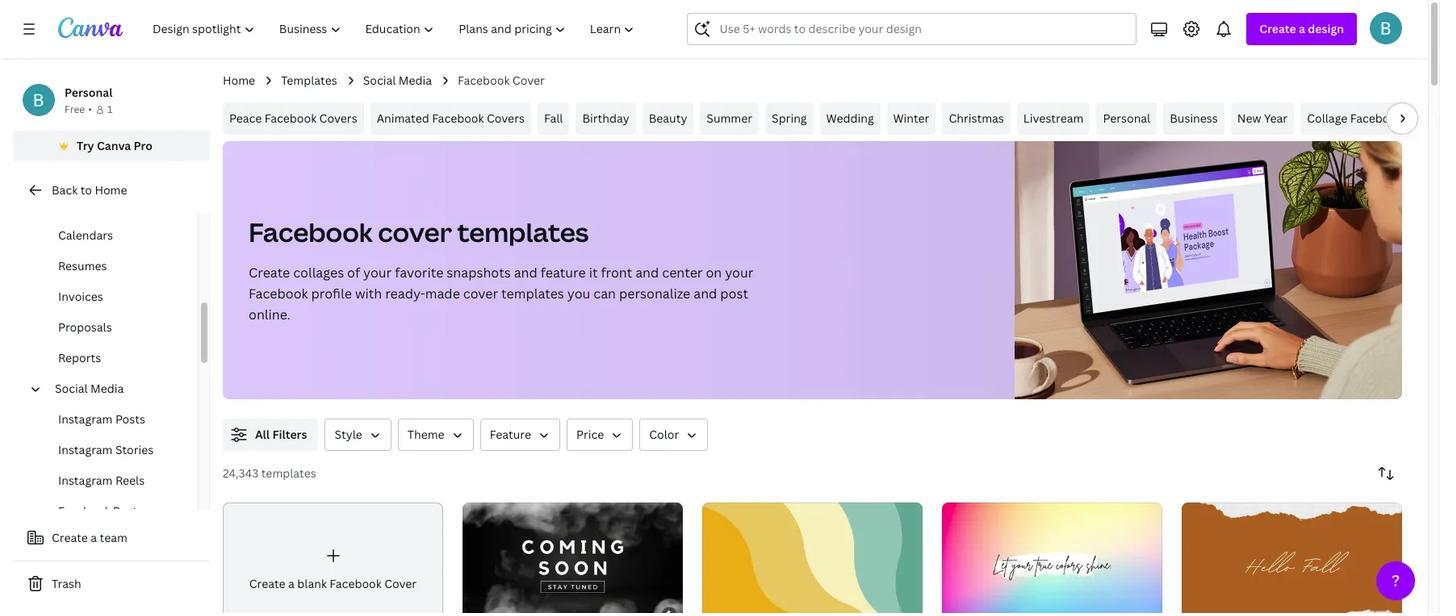 Task type: locate. For each thing, give the bounding box(es) containing it.
a left 'blank'
[[288, 577, 295, 592]]

social media
[[363, 73, 432, 88], [55, 381, 124, 397]]

a for design
[[1300, 21, 1306, 36]]

animated facebook covers
[[377, 111, 525, 126]]

1 horizontal spatial your
[[725, 264, 754, 282]]

bright gradient lettering rainbow facebook cover image
[[943, 503, 1163, 614]]

livestream
[[1024, 111, 1084, 126]]

0 horizontal spatial media
[[91, 381, 124, 397]]

new
[[1238, 111, 1262, 126]]

1 vertical spatial instagram
[[58, 443, 113, 458]]

feature
[[490, 427, 531, 443]]

letterheads link
[[26, 190, 198, 220]]

create collages of your favorite snapshots and feature it front and center on your facebook profile with ready-made cover templates you can personalize and post online.
[[249, 264, 754, 324]]

a inside create a design dropdown button
[[1300, 21, 1306, 36]]

personalize
[[619, 285, 691, 303]]

0 horizontal spatial covers
[[320, 111, 357, 126]]

and down on
[[694, 285, 717, 303]]

facebook
[[458, 73, 510, 88], [265, 111, 317, 126], [432, 111, 484, 126], [1351, 111, 1403, 126], [249, 215, 373, 250], [249, 285, 308, 303], [58, 504, 110, 519], [330, 577, 382, 592]]

new year link
[[1232, 103, 1295, 135]]

1 horizontal spatial cover
[[463, 285, 498, 303]]

1 horizontal spatial social media
[[363, 73, 432, 88]]

2 covers from the left
[[487, 111, 525, 126]]

create
[[1260, 21, 1297, 36], [249, 264, 290, 282], [52, 531, 88, 546], [249, 577, 286, 592]]

home right to
[[95, 183, 127, 198]]

1 horizontal spatial a
[[288, 577, 295, 592]]

a left 'team'
[[91, 531, 97, 546]]

posts
[[115, 412, 145, 427], [113, 504, 143, 519]]

your up post
[[725, 264, 754, 282]]

brad klo image
[[1371, 12, 1403, 44]]

1 horizontal spatial personal
[[1104, 111, 1151, 126]]

posts up 'team'
[[113, 504, 143, 519]]

with
[[355, 285, 382, 303]]

home link
[[223, 72, 255, 90]]

reports link
[[26, 343, 198, 374]]

templates link
[[281, 72, 337, 90]]

2 instagram from the top
[[58, 443, 113, 458]]

covers
[[320, 111, 357, 126], [487, 111, 525, 126], [1406, 111, 1441, 126]]

your up the with
[[363, 264, 392, 282]]

spring
[[772, 111, 807, 126]]

create inside create a design dropdown button
[[1260, 21, 1297, 36]]

1 vertical spatial social media link
[[48, 374, 188, 405]]

to
[[80, 183, 92, 198]]

2 horizontal spatial covers
[[1406, 111, 1441, 126]]

1 vertical spatial a
[[91, 531, 97, 546]]

online.
[[249, 306, 291, 324]]

0 horizontal spatial social media
[[55, 381, 124, 397]]

Sort by button
[[1371, 458, 1403, 490]]

3 covers from the left
[[1406, 111, 1441, 126]]

0 horizontal spatial personal
[[65, 85, 113, 100]]

snapshots
[[447, 264, 511, 282]]

create for create a blank facebook cover
[[249, 577, 286, 592]]

fall link
[[538, 103, 570, 135]]

social
[[363, 73, 396, 88], [55, 381, 88, 397]]

social down reports at the bottom of the page
[[55, 381, 88, 397]]

create inside create a blank facebook cover element
[[249, 577, 286, 592]]

back to home link
[[13, 174, 210, 207]]

yellow and turquoise vintage rainbow desktop wallpaper image
[[703, 503, 923, 614]]

year
[[1265, 111, 1288, 126]]

posts up stories
[[115, 412, 145, 427]]

0 vertical spatial media
[[399, 73, 432, 88]]

price button
[[567, 419, 633, 451]]

1 horizontal spatial social media link
[[363, 72, 432, 90]]

instagram up facebook posts
[[58, 473, 113, 489]]

0 horizontal spatial home
[[95, 183, 127, 198]]

create a blank facebook cover element
[[223, 503, 443, 614]]

create left design
[[1260, 21, 1297, 36]]

home up peace
[[223, 73, 255, 88]]

canva
[[97, 138, 131, 153]]

cover
[[513, 73, 545, 88], [385, 577, 417, 592]]

create up online.
[[249, 264, 290, 282]]

and left the feature
[[514, 264, 538, 282]]

winter link
[[887, 103, 936, 135]]

0 horizontal spatial your
[[363, 264, 392, 282]]

social media up "animated"
[[363, 73, 432, 88]]

templates inside create collages of your favorite snapshots and feature it front and center on your facebook profile with ready-made cover templates you can personalize and post online.
[[502, 285, 564, 303]]

2 vertical spatial instagram
[[58, 473, 113, 489]]

1 horizontal spatial social
[[363, 73, 396, 88]]

create a team
[[52, 531, 128, 546]]

24,343 templates
[[223, 466, 316, 481]]

top level navigation element
[[142, 13, 649, 45]]

can
[[594, 285, 616, 303]]

1 covers from the left
[[320, 111, 357, 126]]

Search search field
[[720, 14, 1127, 44]]

3 instagram from the top
[[58, 473, 113, 489]]

instagram stories link
[[26, 435, 198, 466]]

0 horizontal spatial cover
[[385, 577, 417, 592]]

1 horizontal spatial and
[[636, 264, 659, 282]]

instagram inside "link"
[[58, 473, 113, 489]]

create inside create a team button
[[52, 531, 88, 546]]

media up "animated"
[[399, 73, 432, 88]]

0 horizontal spatial a
[[91, 531, 97, 546]]

white and orange minimal aesthetic hello fall facebook cover image
[[1182, 503, 1403, 614]]

theme button
[[398, 419, 474, 451]]

personal up •
[[65, 85, 113, 100]]

facebook up online.
[[249, 285, 308, 303]]

price
[[577, 427, 604, 443]]

facebook down "templates" link
[[265, 111, 317, 126]]

1 horizontal spatial covers
[[487, 111, 525, 126]]

0 vertical spatial cover
[[378, 215, 452, 250]]

2 vertical spatial a
[[288, 577, 295, 592]]

0 horizontal spatial social media link
[[48, 374, 188, 405]]

create a design button
[[1247, 13, 1358, 45]]

try canva pro button
[[13, 131, 210, 162]]

1 horizontal spatial home
[[223, 73, 255, 88]]

create left 'blank'
[[249, 577, 286, 592]]

create inside create collages of your favorite snapshots and feature it front and center on your facebook profile with ready-made cover templates you can personalize and post online.
[[249, 264, 290, 282]]

templates
[[458, 215, 589, 250], [502, 285, 564, 303], [261, 466, 316, 481]]

free
[[65, 103, 85, 116]]

cover
[[378, 215, 452, 250], [463, 285, 498, 303]]

personal left business
[[1104, 111, 1151, 126]]

•
[[88, 103, 92, 116]]

theme
[[408, 427, 445, 443]]

ready-
[[385, 285, 425, 303]]

wedding link
[[820, 103, 881, 135]]

social media link up "animated"
[[363, 72, 432, 90]]

personal
[[65, 85, 113, 100], [1104, 111, 1151, 126]]

it
[[589, 264, 598, 282]]

0 vertical spatial posts
[[115, 412, 145, 427]]

social media link up instagram posts
[[48, 374, 188, 405]]

beauty
[[649, 111, 688, 126]]

templates down the filters
[[261, 466, 316, 481]]

1 vertical spatial cover
[[463, 285, 498, 303]]

0 vertical spatial a
[[1300, 21, 1306, 36]]

reels
[[115, 473, 145, 489]]

social up "animated"
[[363, 73, 396, 88]]

facebook right "animated"
[[432, 111, 484, 126]]

0 horizontal spatial cover
[[378, 215, 452, 250]]

facebook up animated facebook covers
[[458, 73, 510, 88]]

facebook cover templates
[[249, 215, 589, 250]]

2 horizontal spatial a
[[1300, 21, 1306, 36]]

1 vertical spatial posts
[[113, 504, 143, 519]]

a inside create a blank facebook cover element
[[288, 577, 295, 592]]

personal link
[[1097, 103, 1158, 135]]

birthday
[[583, 111, 630, 126]]

facebook up create a team
[[58, 504, 110, 519]]

business link
[[1164, 103, 1225, 135]]

facebook inside create collages of your favorite snapshots and feature it front and center on your facebook profile with ready-made cover templates you can personalize and post online.
[[249, 285, 308, 303]]

black and white simple coming soon facebook cover image
[[463, 503, 683, 614]]

team
[[100, 531, 128, 546]]

and up 'personalize'
[[636, 264, 659, 282]]

invoices
[[58, 289, 103, 304]]

home
[[223, 73, 255, 88], [95, 183, 127, 198]]

templates
[[281, 73, 337, 88]]

0 vertical spatial social media link
[[363, 72, 432, 90]]

livestream link
[[1018, 103, 1091, 135]]

media down reports link
[[91, 381, 124, 397]]

instagram up instagram stories
[[58, 412, 113, 427]]

and
[[514, 264, 538, 282], [636, 264, 659, 282], [694, 285, 717, 303]]

media
[[399, 73, 432, 88], [91, 381, 124, 397]]

business
[[1171, 111, 1219, 126]]

create down facebook posts
[[52, 531, 88, 546]]

0 horizontal spatial and
[[514, 264, 538, 282]]

0 vertical spatial personal
[[65, 85, 113, 100]]

templates down the feature
[[502, 285, 564, 303]]

create a design
[[1260, 21, 1345, 36]]

1 vertical spatial social
[[55, 381, 88, 397]]

cover down snapshots
[[463, 285, 498, 303]]

None search field
[[688, 13, 1138, 45]]

instagram posts link
[[26, 405, 198, 435]]

create for create collages of your favorite snapshots and feature it front and center on your facebook profile with ready-made cover templates you can personalize and post online.
[[249, 264, 290, 282]]

social media down reports at the bottom of the page
[[55, 381, 124, 397]]

0 vertical spatial home
[[223, 73, 255, 88]]

1 instagram from the top
[[58, 412, 113, 427]]

instagram up instagram reels
[[58, 443, 113, 458]]

0 vertical spatial templates
[[458, 215, 589, 250]]

templates up the feature
[[458, 215, 589, 250]]

a inside create a team button
[[91, 531, 97, 546]]

0 vertical spatial instagram
[[58, 412, 113, 427]]

christmas link
[[943, 103, 1011, 135]]

1 vertical spatial templates
[[502, 285, 564, 303]]

covers inside 'link'
[[320, 111, 357, 126]]

facebook right collage
[[1351, 111, 1403, 126]]

resumes link
[[26, 251, 198, 282]]

0 vertical spatial cover
[[513, 73, 545, 88]]

a left design
[[1300, 21, 1306, 36]]

facebook up collages
[[249, 215, 373, 250]]

cover up favorite
[[378, 215, 452, 250]]

blank
[[297, 577, 327, 592]]

1 vertical spatial media
[[91, 381, 124, 397]]



Task type: vqa. For each thing, say whether or not it's contained in the screenshot.
the Business at the right of page
yes



Task type: describe. For each thing, give the bounding box(es) containing it.
front
[[601, 264, 633, 282]]

trash
[[52, 577, 81, 592]]

instagram for instagram posts
[[58, 412, 113, 427]]

a for team
[[91, 531, 97, 546]]

you
[[568, 285, 591, 303]]

summer
[[707, 111, 753, 126]]

peace
[[229, 111, 262, 126]]

1 horizontal spatial media
[[399, 73, 432, 88]]

summer link
[[701, 103, 759, 135]]

a for blank
[[288, 577, 295, 592]]

covers for animated facebook covers
[[487, 111, 525, 126]]

1 horizontal spatial cover
[[513, 73, 545, 88]]

calendars
[[58, 228, 113, 243]]

on
[[706, 264, 722, 282]]

stories
[[115, 443, 154, 458]]

wedding
[[827, 111, 874, 126]]

covers for peace facebook covers
[[320, 111, 357, 126]]

new year
[[1238, 111, 1288, 126]]

proposals
[[58, 320, 112, 335]]

trash link
[[13, 569, 210, 601]]

proposals link
[[26, 313, 198, 343]]

design
[[1309, 21, 1345, 36]]

create a blank facebook cover
[[249, 577, 417, 592]]

1 vertical spatial home
[[95, 183, 127, 198]]

all
[[255, 427, 270, 443]]

filters
[[273, 427, 307, 443]]

1
[[107, 103, 112, 116]]

0 vertical spatial social media
[[363, 73, 432, 88]]

calendars link
[[26, 220, 198, 251]]

all filters
[[255, 427, 307, 443]]

color button
[[640, 419, 709, 451]]

0 horizontal spatial social
[[55, 381, 88, 397]]

covers for collage facebook covers
[[1406, 111, 1441, 126]]

facebook cover
[[458, 73, 545, 88]]

try
[[77, 138, 94, 153]]

posts for instagram posts
[[115, 412, 145, 427]]

create a blank facebook cover link
[[223, 503, 443, 614]]

resumes
[[58, 258, 107, 274]]

posts for facebook posts
[[113, 504, 143, 519]]

collage facebook covers
[[1308, 111, 1441, 126]]

profile
[[311, 285, 352, 303]]

peace facebook covers link
[[223, 103, 364, 135]]

collage facebook covers link
[[1301, 103, 1441, 135]]

peace facebook covers
[[229, 111, 357, 126]]

back to home
[[52, 183, 127, 198]]

center
[[663, 264, 703, 282]]

spring link
[[766, 103, 814, 135]]

1 your from the left
[[363, 264, 392, 282]]

style button
[[325, 419, 392, 451]]

1 vertical spatial personal
[[1104, 111, 1151, 126]]

of
[[347, 264, 360, 282]]

2 horizontal spatial and
[[694, 285, 717, 303]]

winter
[[894, 111, 930, 126]]

24,343
[[223, 466, 259, 481]]

birthday link
[[576, 103, 636, 135]]

instagram reels link
[[26, 466, 198, 497]]

back
[[52, 183, 78, 198]]

cover inside create collages of your favorite snapshots and feature it front and center on your facebook profile with ready-made cover templates you can personalize and post online.
[[463, 285, 498, 303]]

facebook posts link
[[26, 497, 198, 527]]

animated facebook covers link
[[370, 103, 531, 135]]

2 vertical spatial templates
[[261, 466, 316, 481]]

christmas
[[949, 111, 1005, 126]]

collages
[[293, 264, 344, 282]]

style
[[335, 427, 363, 443]]

all filters button
[[223, 419, 319, 451]]

facebook posts
[[58, 504, 143, 519]]

reports
[[58, 351, 101, 366]]

feature
[[541, 264, 586, 282]]

0 vertical spatial social
[[363, 73, 396, 88]]

instagram for instagram reels
[[58, 473, 113, 489]]

fall
[[544, 111, 563, 126]]

create for create a team
[[52, 531, 88, 546]]

instagram stories
[[58, 443, 154, 458]]

2 your from the left
[[725, 264, 754, 282]]

letterheads
[[58, 197, 124, 212]]

create for create a design
[[1260, 21, 1297, 36]]

color
[[650, 427, 680, 443]]

post
[[721, 285, 749, 303]]

animated
[[377, 111, 429, 126]]

instagram reels
[[58, 473, 145, 489]]

1 vertical spatial social media
[[55, 381, 124, 397]]

facebook inside 'link'
[[265, 111, 317, 126]]

instagram posts
[[58, 412, 145, 427]]

instagram for instagram stories
[[58, 443, 113, 458]]

beauty link
[[643, 103, 694, 135]]

feature button
[[480, 419, 561, 451]]

free •
[[65, 103, 92, 116]]

made
[[425, 285, 460, 303]]

1 vertical spatial cover
[[385, 577, 417, 592]]

facebook right 'blank'
[[330, 577, 382, 592]]

collage
[[1308, 111, 1348, 126]]



